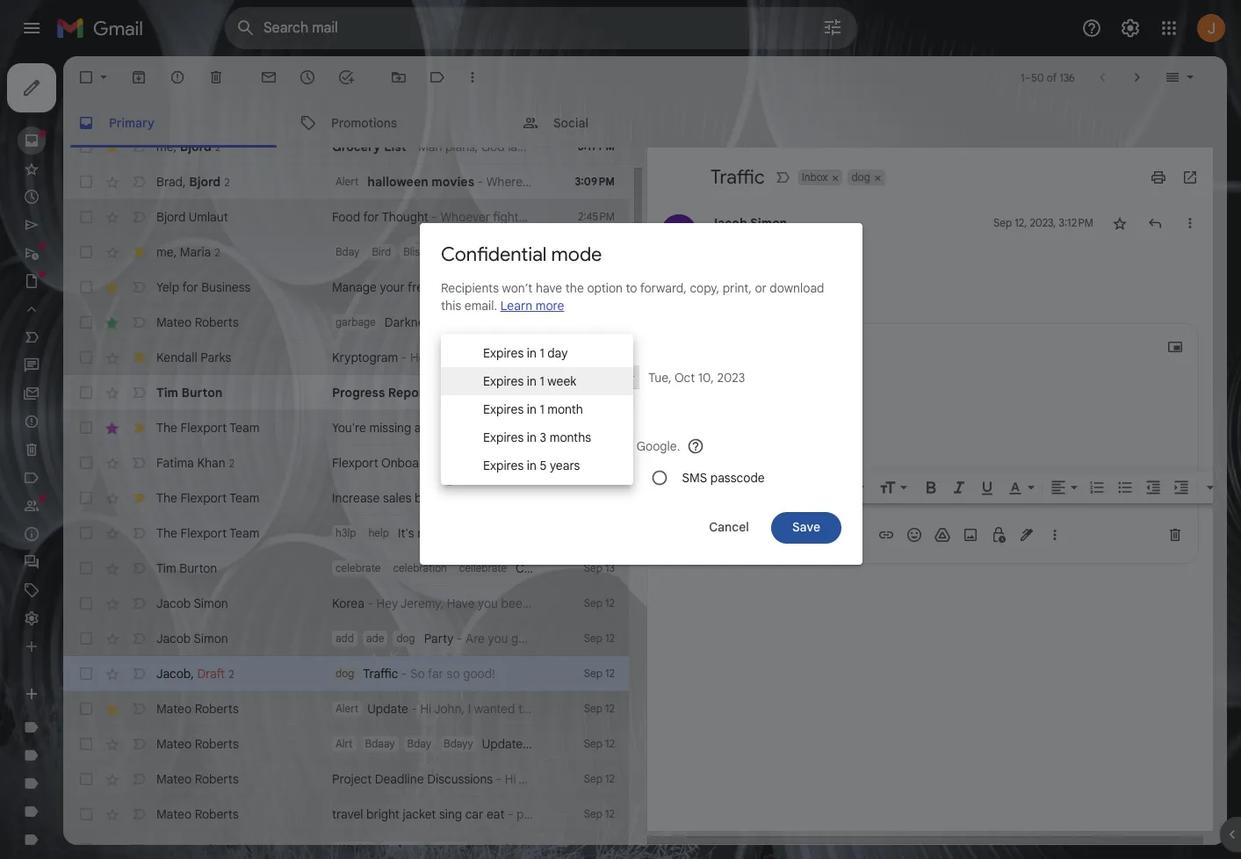 Task type: vqa. For each thing, say whether or not it's contained in the screenshot.
13
yes



Task type: describe. For each thing, give the bounding box(es) containing it.
simon for 15th 'row' from the top of the traffic main content
[[194, 631, 228, 646]]

0 vertical spatial traffic
[[711, 165, 765, 189]]

tim for concert?
[[156, 560, 176, 576]]

the flexport team for increase sales by 40-80% by activating your fast tags now!
[[156, 490, 260, 506]]

- down dog traffic - so far so good!
[[411, 701, 417, 717]]

fatima
[[156, 455, 194, 470]]

manage your free yelp business page
[[332, 279, 540, 295]]

row containing fatima khan
[[63, 445, 629, 480]]

fast
[[584, 490, 607, 506]]

umlaut
[[189, 209, 228, 225]]

- up "alert update -"
[[401, 666, 407, 682]]

dog inside dog traffic - so far so good!
[[336, 667, 354, 680]]

19 row from the top
[[63, 762, 629, 797]]

sales
[[383, 490, 411, 506]]

to inside recipients won't have the option to forward, copy, print, or download this email.
[[626, 280, 637, 296]]

by for generated
[[620, 438, 634, 454]]

inbox
[[802, 170, 828, 184]]

burton for concert?
[[179, 560, 217, 576]]

trip
[[473, 841, 495, 857]]

eat
[[486, 806, 505, 822]]

11 row from the top
[[63, 480, 665, 516]]

0 vertical spatial jacob simon
[[711, 215, 787, 231]]

kendall
[[156, 350, 197, 365]]

mateo roberts for trip itinerary
[[156, 841, 239, 857]]

row containing yelp for business
[[63, 270, 629, 305]]

sep 12 for traffic
[[584, 667, 615, 680]]

movies
[[432, 174, 474, 190]]

6 row from the top
[[63, 305, 629, 340]]

confidential mode heading
[[441, 242, 602, 266]]

to right going
[[546, 631, 557, 646]]

kryptogram -
[[332, 350, 410, 365]]

mateo roberts for update
[[156, 701, 239, 717]]

oct for darkness
[[591, 315, 608, 328]]

to right "time"
[[471, 525, 483, 541]]

mateo for -
[[156, 771, 192, 787]]

2 vertical spatial the
[[560, 631, 579, 646]]

for for yelp
[[182, 279, 198, 295]]

roberts for update
[[195, 701, 239, 717]]

the inside recipients won't have the option to forward, copy, print, or download this email.
[[565, 280, 584, 296]]

print,
[[723, 280, 752, 296]]

confidential mode
[[441, 242, 602, 266]]

, for traffic
[[191, 665, 194, 681]]

18 row from the top
[[63, 726, 629, 762]]

2:45 pm
[[578, 210, 615, 223]]

promotions
[[331, 115, 397, 130]]

sep 28
[[582, 491, 615, 504]]

your left free
[[380, 279, 405, 295]]

mateo for darkness
[[156, 314, 192, 330]]

in inside option
[[485, 369, 494, 385]]

flexport for 11th 'row' from the bottom
[[181, 490, 227, 506]]

, for halloween movies
[[183, 173, 186, 189]]

celebration
[[393, 561, 447, 574]]

simon for 8th 'row' from the bottom
[[194, 596, 228, 611]]

sep 12 for update on project
[[584, 737, 615, 750]]

older image
[[1129, 69, 1146, 86]]

roberts for -
[[195, 771, 239, 787]]

mateo for trip itinerary
[[156, 841, 192, 857]]

oct 1 for -
[[589, 386, 615, 399]]

mateo for update on project
[[156, 736, 192, 752]]

bjord for me
[[180, 138, 212, 154]]

alert halloween movies -
[[336, 174, 486, 190]]

team for you're missing a step! here's how to send your inventory
[[229, 420, 260, 436]]

1 vertical spatial inventory
[[544, 525, 596, 541]]

expires in 1 day
[[483, 345, 568, 361]]

alert for halloween
[[336, 175, 359, 188]]

row containing bjord umlaut
[[63, 199, 629, 235]]

bdayy
[[444, 737, 473, 750]]

good! inside 'row'
[[463, 666, 495, 682]]

row containing brad
[[63, 164, 629, 199]]

manage
[[332, 279, 377, 295]]

step!
[[424, 420, 452, 436]]

require passcode
[[441, 418, 544, 431]]

on
[[526, 736, 540, 752]]

14 row from the top
[[63, 586, 629, 621]]

confidential
[[441, 242, 547, 266]]

forward,
[[640, 280, 687, 296]]

0 horizontal spatial by
[[415, 490, 428, 506]]

- right eat on the bottom left of the page
[[508, 806, 513, 822]]

oct 1 for darkness
[[591, 315, 615, 328]]

learn
[[500, 297, 532, 313]]

so inside message body text box
[[752, 372, 764, 385]]

1 horizontal spatial project
[[543, 736, 583, 752]]

1 vertical spatial update
[[482, 736, 523, 752]]

expiration
[[463, 337, 524, 350]]

12 for trip itinerary
[[605, 842, 615, 855]]

mateo roberts for -
[[156, 771, 239, 787]]

- left hey
[[368, 596, 373, 611]]

snooze image
[[299, 69, 316, 86]]

now
[[417, 525, 441, 541]]

roberts for update on project
[[195, 736, 239, 752]]

ice shipment -
[[446, 244, 530, 260]]

me for bjord
[[156, 138, 174, 154]]

all passcodes will be generated by google.
[[441, 438, 680, 454]]

alert update -
[[336, 701, 420, 717]]

you're
[[332, 420, 366, 436]]

business
[[201, 279, 251, 295]]

oct inside confidential mode dialog
[[674, 369, 695, 385]]

search mail image
[[230, 12, 262, 44]]

you're missing a step! here's how to send your inventory
[[332, 420, 648, 436]]

no sms passcode - if your recipient doesn't use gmail, they'll get a passcode by email.
sms passcode - recipients will get a passcode by sms (text message). tooltip
[[687, 437, 705, 455]]

1 passcode from the left
[[519, 469, 574, 485]]

set expiration
[[441, 337, 524, 350]]

help
[[368, 526, 389, 539]]

me for maria
[[156, 244, 174, 260]]

- left here's at the bottom
[[599, 525, 605, 541]]

cell for kryptogram
[[566, 349, 629, 366]]

, for ice shipment
[[174, 244, 177, 260]]

parks
[[200, 350, 231, 365]]

sep 29
[[582, 421, 615, 434]]

so inside message body text box
[[718, 372, 732, 385]]

1 vertical spatial you
[[488, 631, 508, 646]]

8 row from the top
[[63, 375, 629, 410]]

indent more ‪(⌘])‬ image
[[1173, 479, 1190, 496]]

brad
[[156, 173, 183, 189]]

won't
[[502, 280, 533, 296]]

far inside message body text box
[[736, 372, 749, 385]]

be
[[542, 438, 556, 454]]

expires in 3 months
[[483, 430, 591, 445]]

dog inside button
[[852, 170, 870, 184]]

roberts for trip itinerary
[[195, 841, 239, 857]]

archive image
[[130, 69, 148, 86]]

months
[[550, 430, 591, 445]]

expires in 1 month
[[483, 401, 583, 417]]

inbox button
[[798, 170, 830, 185]]

progress
[[332, 385, 385, 401]]

no sms passcode
[[473, 469, 574, 485]]

party?
[[582, 631, 618, 646]]

1 inside option
[[498, 369, 502, 385]]

hey
[[376, 596, 398, 611]]

month
[[547, 401, 583, 417]]

sing
[[439, 806, 462, 822]]

progress report -
[[332, 385, 441, 401]]

1 horizontal spatial send
[[535, 420, 562, 436]]

social
[[553, 115, 588, 130]]

day
[[547, 345, 568, 361]]

0 horizontal spatial update
[[367, 701, 408, 717]]

1 row from the top
[[63, 129, 629, 164]]

sep 12 for party
[[584, 632, 615, 645]]

to inside you're missing a step! here's how to send your inventory link
[[520, 420, 531, 436]]

team for increase sales by 40-80% by activating your fast tags now!
[[229, 490, 260, 506]]

12 for traffic
[[605, 667, 615, 680]]

increase sales by 40-80% by activating your fast tags now!
[[332, 490, 665, 506]]

the for increase sales by 40-80% by activating your fast tags now!
[[156, 490, 177, 506]]

dog traffic - so far so good!
[[336, 666, 495, 682]]

deadline
[[375, 771, 424, 787]]

1 down recipients won't have the option to forward, copy, print, or download this email.
[[611, 315, 615, 328]]

email.
[[464, 297, 497, 313]]

bird
[[372, 245, 391, 258]]

cell for flexport onboarding call
[[566, 454, 629, 472]]

12:01 pm
[[575, 245, 615, 258]]

recipients
[[441, 280, 499, 296]]

expires in 1 week inside list box
[[483, 373, 576, 389]]

0 horizontal spatial traffic
[[363, 666, 398, 682]]

set
[[441, 337, 460, 350]]

1 left 'day'
[[540, 345, 544, 361]]

all
[[441, 438, 455, 454]]

travel
[[332, 806, 363, 822]]

concert?
[[516, 560, 567, 576]]

5
[[540, 458, 547, 473]]

tim burton for -
[[156, 385, 222, 401]]

undo ‪(⌘z)‬ image
[[725, 479, 743, 496]]

promotions tab
[[285, 98, 507, 148]]

2 passcode from the left
[[710, 469, 765, 485]]

halloween
[[367, 174, 428, 190]]

garbage darkness -
[[336, 314, 449, 330]]

28
[[603, 491, 615, 504]]

have
[[447, 596, 475, 611]]

bjord umlaut
[[156, 209, 228, 225]]

1 vertical spatial far
[[428, 666, 444, 682]]

in up passcode
[[527, 401, 537, 417]]

bulleted list ‪(⌘⇧8)‬ image
[[1116, 479, 1134, 496]]

it's now time to send your inventory - here's the 411
[[398, 525, 686, 541]]

travel bright jacket sing car eat -
[[332, 806, 517, 822]]

food for thought -
[[332, 209, 440, 225]]

3 the from the top
[[156, 525, 177, 541]]

traffic main content
[[63, 56, 1227, 859]]

learn more link
[[500, 297, 564, 313]]

sep 13
[[584, 561, 615, 574]]

sep 12 for trip itinerary
[[584, 842, 615, 855]]

the for you're missing a step! here's how to send your inventory
[[156, 420, 177, 436]]

- down this
[[440, 314, 446, 330]]

1 important because you marked it as important. switch from the top
[[130, 349, 148, 366]]

fatima khan 2
[[156, 455, 235, 470]]

tim for -
[[156, 385, 178, 401]]

expires in 1 week option
[[441, 365, 534, 389]]



Task type: locate. For each thing, give the bounding box(es) containing it.
0 horizontal spatial passcode
[[519, 469, 574, 485]]

21 row from the top
[[63, 832, 629, 859]]

list box containing expires in 1 day
[[441, 334, 633, 485]]

update on project
[[482, 736, 583, 752]]

traffic left inbox button on the right top of page
[[711, 165, 765, 189]]

0 vertical spatial the
[[565, 280, 584, 296]]

1 vertical spatial me
[[156, 244, 174, 260]]

1 vertical spatial send
[[486, 525, 513, 541]]

15 row from the top
[[63, 621, 629, 656]]

tue,
[[648, 369, 672, 385]]

0 horizontal spatial dog
[[336, 667, 354, 680]]

2023
[[717, 369, 745, 385]]

cell up month
[[566, 349, 629, 366]]

tim burton for concert?
[[156, 560, 217, 576]]

2 right draft
[[229, 667, 234, 680]]

2 inside me , bjord 2
[[215, 140, 221, 153]]

- right thought
[[432, 209, 437, 225]]

me up brad
[[156, 138, 174, 154]]

for for food
[[363, 209, 379, 225]]

jacob simon for 15th 'row' from the top of the traffic main content
[[156, 631, 228, 646]]

3 the flexport team from the top
[[156, 525, 260, 541]]

1 tim from the top
[[156, 385, 178, 401]]

12 row from the top
[[63, 516, 701, 551]]

so
[[752, 372, 764, 385], [447, 666, 460, 682]]

0 vertical spatial dog
[[852, 170, 870, 184]]

2 mateo roberts from the top
[[156, 701, 239, 717]]

tab list containing primary
[[63, 98, 1227, 148]]

3:17 pm
[[578, 140, 615, 153]]

important because you marked it as important. switch for you're missing a step! here's how to send your inventory
[[130, 419, 148, 437]]

6 sep 12 from the top
[[584, 772, 615, 785]]

sep 12, 2023, 3:12 pm cell
[[993, 214, 1094, 232]]

you right are
[[488, 631, 508, 646]]

1 me from the top
[[156, 138, 174, 154]]

4 row from the top
[[63, 235, 629, 270]]

1 horizontal spatial update
[[482, 736, 523, 752]]

1 horizontal spatial week
[[547, 373, 576, 389]]

flexport for 13th 'row' from the bottom of the traffic main content
[[181, 420, 227, 436]]

1 vertical spatial oct 1
[[589, 386, 615, 399]]

confidential mode dialog
[[420, 223, 863, 564]]

bjord down brad
[[156, 209, 186, 225]]

delete image
[[207, 69, 225, 86]]

6 roberts from the top
[[195, 841, 239, 857]]

week down expires in 1 day
[[505, 369, 534, 385]]

0 vertical spatial the flexport team
[[156, 420, 260, 436]]

recipients won't have the option to forward, copy, print, or download this email.
[[441, 280, 824, 313]]

jacob simon for 8th 'row' from the bottom
[[156, 596, 228, 611]]

redo ‪(⌘y)‬ image
[[754, 479, 771, 496]]

trip itinerary link
[[332, 841, 544, 858]]

1 roberts from the top
[[195, 314, 239, 330]]

flexport for 12th 'row' from the top of the traffic main content
[[181, 525, 227, 541]]

good! down are
[[463, 666, 495, 682]]

in up the 'expires in 1 week' list box
[[527, 345, 537, 361]]

0 vertical spatial simon
[[750, 215, 787, 231]]

you
[[478, 596, 498, 611], [488, 631, 508, 646]]

1 the flexport team from the top
[[156, 420, 260, 436]]

2 tim from the top
[[156, 560, 176, 576]]

party
[[424, 631, 454, 646]]

missing
[[369, 420, 411, 436]]

your down activating
[[516, 525, 541, 541]]

0 horizontal spatial far
[[428, 666, 444, 682]]

10 row from the top
[[63, 445, 629, 480]]

2 vertical spatial important because you marked it as important. switch
[[130, 489, 148, 507]]

1 horizontal spatial dog
[[396, 632, 415, 645]]

1 vertical spatial the
[[645, 525, 664, 541]]

advanced search options image
[[815, 10, 850, 45]]

korea - hey jeremy, have you been to korea?
[[332, 596, 586, 611]]

oct up sep 29
[[589, 386, 608, 399]]

Not starred checkbox
[[1111, 214, 1129, 232]]

0 vertical spatial bjord
[[180, 138, 212, 154]]

traffic
[[711, 165, 765, 189], [363, 666, 398, 682]]

3 12 from the top
[[605, 667, 615, 680]]

oct left 10,
[[674, 369, 695, 385]]

1 sms from the left
[[491, 469, 516, 485]]

1 vertical spatial important because you marked it as important. switch
[[130, 419, 148, 437]]

add to tasks image
[[337, 69, 355, 86]]

darkness
[[385, 314, 437, 330]]

numbered list ‪(⌘⇧7)‬ image
[[1088, 479, 1106, 496]]

0 horizontal spatial week
[[505, 369, 534, 385]]

12
[[605, 596, 615, 610], [605, 632, 615, 645], [605, 667, 615, 680], [605, 702, 615, 715], [605, 737, 615, 750], [605, 772, 615, 785], [605, 807, 615, 820], [605, 842, 615, 855]]

0 vertical spatial cell
[[566, 349, 629, 366]]

sep
[[993, 216, 1012, 229], [582, 421, 601, 434], [582, 491, 601, 504], [584, 561, 603, 574], [584, 596, 603, 610], [584, 632, 603, 645], [584, 667, 603, 680], [584, 702, 603, 715], [584, 737, 603, 750], [584, 772, 603, 785], [584, 807, 603, 820], [584, 842, 603, 855]]

12 for -
[[605, 772, 615, 785]]

0 horizontal spatial for
[[182, 279, 198, 295]]

mark as unread image
[[260, 69, 278, 86]]

tab list
[[63, 98, 1227, 148]]

2 inside 'brad , bjord 2'
[[224, 175, 230, 188]]

1 up expires in 1 month
[[540, 373, 544, 389]]

5 mateo from the top
[[156, 806, 192, 822]]

1 vertical spatial burton
[[179, 560, 217, 576]]

1 vertical spatial for
[[182, 279, 198, 295]]

0 vertical spatial inventory
[[593, 420, 645, 436]]

0 horizontal spatial so
[[410, 666, 425, 682]]

2 inside the jacob , draft 2
[[229, 667, 234, 680]]

tags
[[610, 490, 636, 506]]

9 row from the top
[[63, 410, 662, 445]]

4 sep 12 from the top
[[584, 702, 615, 715]]

3:09 pm
[[575, 175, 615, 188]]

2 vertical spatial dog
[[336, 667, 354, 680]]

- up report
[[401, 350, 407, 365]]

to
[[626, 280, 637, 296], [520, 420, 531, 436], [471, 525, 483, 541], [533, 596, 544, 611], [546, 631, 557, 646]]

to right option
[[626, 280, 637, 296]]

6 mateo roberts from the top
[[156, 841, 239, 857]]

7 12 from the top
[[605, 807, 615, 820]]

underline ‪(⌘u)‬ image
[[978, 479, 996, 496]]

2 for ice shipment
[[215, 245, 220, 259]]

send down increase sales by 40-80% by activating your fast tags now! link
[[486, 525, 513, 541]]

project deadline discussions -
[[332, 771, 505, 787]]

1 vertical spatial team
[[229, 490, 260, 506]]

bday up project deadline discussions -
[[407, 737, 431, 750]]

2 me from the top
[[156, 244, 174, 260]]

social tab
[[508, 98, 729, 148]]

so right 2023 on the top of the page
[[752, 372, 764, 385]]

2 inside fatima khan 2
[[229, 456, 235, 469]]

, down me , bjord 2
[[183, 173, 186, 189]]

report
[[388, 385, 429, 401]]

2 roberts from the top
[[195, 701, 239, 717]]

expires in 1 week up expires in 1 month
[[483, 373, 576, 389]]

bjord
[[180, 138, 212, 154], [189, 173, 221, 189], [156, 209, 186, 225]]

expires in 1 week
[[441, 369, 534, 385], [483, 373, 576, 389]]

1 alert from the top
[[336, 175, 359, 188]]

1 vertical spatial good!
[[463, 666, 495, 682]]

1 vertical spatial project
[[332, 771, 372, 787]]

1 tim burton from the top
[[156, 385, 222, 401]]

2 team from the top
[[229, 490, 260, 506]]

1 vertical spatial the flexport team
[[156, 490, 260, 506]]

alrt
[[336, 737, 353, 750]]

2 vertical spatial team
[[229, 525, 260, 541]]

5 sep 12 from the top
[[584, 737, 615, 750]]

- up eat on the bottom left of the page
[[496, 771, 502, 787]]

free
[[408, 279, 430, 295]]

2 yelp from the left
[[433, 279, 456, 295]]

2 right khan
[[229, 456, 235, 469]]

2 inside me , maria 2
[[215, 245, 220, 259]]

burton for -
[[181, 385, 222, 401]]

traffic up "alert update -"
[[363, 666, 398, 682]]

3 team from the top
[[229, 525, 260, 541]]

food
[[332, 209, 360, 225]]

indent less ‪(⌘[)‬ image
[[1144, 479, 1162, 496]]

row
[[63, 129, 629, 164], [63, 164, 629, 199], [63, 199, 629, 235], [63, 235, 629, 270], [63, 270, 629, 305], [63, 305, 629, 340], [63, 340, 629, 375], [63, 375, 629, 410], [63, 410, 662, 445], [63, 445, 629, 480], [63, 480, 665, 516], [63, 516, 701, 551], [63, 551, 629, 586], [63, 586, 629, 621], [63, 621, 629, 656], [63, 656, 629, 691], [63, 691, 629, 726], [63, 726, 629, 762], [63, 762, 629, 797], [63, 797, 629, 832], [63, 832, 629, 859]]

dog button
[[848, 170, 872, 185]]

blissful
[[403, 245, 437, 258]]

so down party
[[447, 666, 460, 682]]

important mainly because it was sent directly to you. switch
[[130, 243, 148, 261]]

a
[[414, 420, 421, 436]]

increase sales by 40-80% by activating your fast tags now! link
[[332, 489, 665, 507]]

jeremy,
[[400, 596, 444, 611]]

1 vertical spatial alert
[[336, 702, 359, 715]]

7 sep 12 from the top
[[584, 807, 615, 820]]

the left 411
[[645, 525, 664, 541]]

ade
[[366, 632, 384, 645]]

2 for halloween movies
[[224, 175, 230, 188]]

alert up the food
[[336, 175, 359, 188]]

1 horizontal spatial traffic
[[711, 165, 765, 189]]

1 horizontal spatial by
[[481, 490, 494, 506]]

0 vertical spatial oct
[[591, 315, 608, 328]]

1 vertical spatial so
[[447, 666, 460, 682]]

0 vertical spatial oct 1
[[591, 315, 615, 328]]

toggle split pane mode image
[[1164, 69, 1181, 86]]

your left fast
[[556, 490, 580, 506]]

0 vertical spatial so
[[752, 372, 764, 385]]

far down party
[[428, 666, 444, 682]]

update left on
[[482, 736, 523, 752]]

require
[[441, 418, 485, 431]]

4 12 from the top
[[605, 702, 615, 715]]

1 vertical spatial bday
[[407, 737, 431, 750]]

h3lp
[[336, 526, 356, 539]]

0 vertical spatial project
[[543, 736, 583, 752]]

16 row from the top
[[63, 656, 629, 691]]

flexport onboarding call
[[332, 455, 471, 471]]

jacket
[[403, 806, 436, 822]]

bday left the bird
[[336, 245, 360, 258]]

1 horizontal spatial for
[[363, 209, 379, 225]]

oct 1 down option
[[591, 315, 615, 328]]

download
[[770, 280, 824, 296]]

report spam image
[[169, 69, 186, 86]]

for
[[363, 209, 379, 225], [182, 279, 198, 295]]

1 vertical spatial jacob simon
[[156, 596, 228, 611]]

italic ‪(⌘i)‬ image
[[950, 479, 968, 496]]

have
[[536, 280, 562, 296]]

- right report
[[432, 385, 438, 401]]

celebrate
[[336, 561, 381, 574]]

1 horizontal spatial bday
[[407, 737, 431, 750]]

0 horizontal spatial sms
[[491, 469, 516, 485]]

mateo roberts for update on project
[[156, 736, 239, 752]]

more
[[536, 297, 564, 313]]

settings image
[[1120, 18, 1141, 39]]

oct 1
[[591, 315, 615, 328], [589, 386, 615, 399]]

17 row from the top
[[63, 691, 629, 726]]

by left 40-
[[415, 490, 428, 506]]

kendall parks
[[156, 350, 231, 365]]

cell
[[566, 349, 629, 366], [566, 454, 629, 472]]

1 vertical spatial the
[[156, 490, 177, 506]]

by inside confidential mode dialog
[[620, 438, 634, 454]]

, for -
[[174, 138, 177, 154]]

1 vertical spatial oct
[[674, 369, 695, 385]]

or
[[755, 280, 767, 296]]

1 sep 12 from the top
[[584, 596, 615, 610]]

list box
[[441, 334, 633, 485]]

1 horizontal spatial passcode
[[710, 469, 765, 485]]

, left maria
[[174, 244, 177, 260]]

trip itinerary
[[473, 841, 544, 857]]

2 for -
[[215, 140, 221, 153]]

1 vertical spatial cell
[[566, 454, 629, 472]]

bjord up 'brad , bjord 2' on the top
[[180, 138, 212, 154]]

me
[[156, 138, 174, 154], [156, 244, 174, 260]]

- right the 'list'
[[409, 139, 415, 155]]

primary tab
[[63, 98, 284, 148]]

0 vertical spatial burton
[[181, 385, 222, 401]]

1 horizontal spatial so
[[752, 372, 764, 385]]

0 horizontal spatial project
[[332, 771, 372, 787]]

your
[[380, 279, 405, 295], [565, 420, 590, 436], [556, 490, 580, 506], [516, 525, 541, 541]]

4 roberts from the top
[[195, 771, 239, 787]]

0 vertical spatial update
[[367, 701, 408, 717]]

bjord for brad
[[189, 173, 221, 189]]

mateo roberts
[[156, 314, 239, 330], [156, 701, 239, 717], [156, 736, 239, 752], [156, 771, 239, 787], [156, 806, 239, 822], [156, 841, 239, 857]]

your up generated
[[565, 420, 590, 436]]

week inside option
[[505, 369, 534, 385]]

5 12 from the top
[[605, 737, 615, 750]]

korea?
[[547, 596, 586, 611]]

2 12 from the top
[[605, 632, 615, 645]]

1 vertical spatial traffic
[[363, 666, 398, 682]]

maria
[[180, 244, 211, 260]]

0 vertical spatial send
[[535, 420, 562, 436]]

2 vertical spatial bjord
[[156, 209, 186, 225]]

dog right ade
[[396, 632, 415, 645]]

2 vertical spatial simon
[[194, 631, 228, 646]]

in left 5
[[527, 458, 537, 473]]

oct for -
[[589, 386, 608, 399]]

expires inside option
[[441, 369, 482, 385]]

10,
[[698, 369, 714, 385]]

draft
[[197, 665, 225, 681]]

2 the flexport team from the top
[[156, 490, 260, 506]]

learn more
[[500, 297, 564, 313]]

5 mateo roberts from the top
[[156, 806, 239, 822]]

13 row from the top
[[63, 551, 629, 586]]

1 left month
[[540, 401, 544, 417]]

expires in 1 week inside the 'expires in 1 week' list box
[[441, 369, 534, 385]]

time
[[444, 525, 468, 541]]

0 vertical spatial alert
[[336, 175, 359, 188]]

2 tim burton from the top
[[156, 560, 217, 576]]

alert for update
[[336, 702, 359, 715]]

2 cell from the top
[[566, 454, 629, 472]]

Message Body text field
[[718, 370, 1184, 444]]

by for 80%
[[481, 490, 494, 506]]

alert up alrt on the left of the page
[[336, 702, 359, 715]]

None search field
[[225, 7, 857, 49]]

3 row from the top
[[63, 199, 629, 235]]

the right have
[[565, 280, 584, 296]]

activating
[[498, 490, 553, 506]]

12 for update
[[605, 702, 615, 715]]

12 for party
[[605, 632, 615, 645]]

row containing kendall parks
[[63, 340, 629, 375]]

1 the from the top
[[156, 420, 177, 436]]

so down party
[[410, 666, 425, 682]]

discard draft ‪(⌘⇧d)‬ image
[[1166, 526, 1184, 544]]

2 horizontal spatial dog
[[852, 170, 870, 184]]

jacob simon
[[711, 215, 787, 231], [156, 596, 228, 611], [156, 631, 228, 646]]

2 alert from the top
[[336, 702, 359, 715]]

0 vertical spatial tim
[[156, 385, 178, 401]]

yelp up this
[[433, 279, 456, 295]]

8 sep 12 from the top
[[584, 842, 615, 855]]

the flexport team for you're missing a step! here's how to send your inventory
[[156, 420, 260, 436]]

project
[[543, 736, 583, 752], [332, 771, 372, 787]]

expires in 1 week list box
[[441, 365, 640, 389]]

so right 10,
[[718, 372, 732, 385]]

1 horizontal spatial yelp
[[433, 279, 456, 295]]

11:10 am
[[577, 280, 615, 293]]

7 row from the top
[[63, 340, 629, 375]]

project up travel
[[332, 771, 372, 787]]

in
[[527, 345, 537, 361], [485, 369, 494, 385], [527, 373, 537, 389], [527, 401, 537, 417], [527, 430, 537, 445], [527, 458, 537, 473]]

2 vertical spatial the
[[156, 525, 177, 541]]

important because you marked it as important. switch
[[130, 349, 148, 366], [130, 419, 148, 437], [130, 489, 148, 507]]

copy,
[[690, 280, 719, 296]]

good! right 2023 on the top of the page
[[767, 372, 796, 385]]

yelp down me , maria 2
[[156, 279, 179, 295]]

4 mateo from the top
[[156, 771, 192, 787]]

dog right inbox
[[852, 170, 870, 184]]

1 vertical spatial bjord
[[189, 173, 221, 189]]

1 horizontal spatial sms
[[682, 469, 707, 485]]

tim burton
[[156, 385, 222, 401], [156, 560, 217, 576]]

send up "be"
[[535, 420, 562, 436]]

sms down no sms passcode - if your recipient doesn't use gmail, they'll get a passcode by email.
sms passcode - recipients will get a passcode by sms (text message). tooltip
[[682, 469, 707, 485]]

- right shipment
[[522, 244, 527, 260]]

ice
[[446, 244, 463, 260]]

, left draft
[[191, 665, 194, 681]]

oct
[[591, 315, 608, 328], [674, 369, 695, 385], [589, 386, 608, 399]]

20 row from the top
[[63, 797, 629, 832]]

2 for traffic
[[229, 667, 234, 680]]

0 vertical spatial bday
[[336, 245, 360, 258]]

week up month
[[547, 373, 576, 389]]

you right have
[[478, 596, 498, 611]]

sms passcode
[[682, 469, 765, 485]]

mateo for update
[[156, 701, 192, 717]]

0 vertical spatial the
[[156, 420, 177, 436]]

5 roberts from the top
[[195, 806, 239, 822]]

navigation
[[0, 56, 211, 859]]

8 12 from the top
[[605, 842, 615, 855]]

1 vertical spatial dog
[[396, 632, 415, 645]]

to right been
[[533, 596, 544, 611]]

2 up umlaut
[[224, 175, 230, 188]]

0 vertical spatial good!
[[767, 372, 796, 385]]

1 up 29
[[610, 386, 615, 399]]

by down no
[[481, 490, 494, 506]]

in down 'expiration'
[[485, 369, 494, 385]]

29
[[603, 421, 615, 434]]

for right the food
[[363, 209, 379, 225]]

oct down option
[[591, 315, 608, 328]]

onboarding
[[381, 455, 448, 471]]

6 12 from the top
[[605, 772, 615, 785]]

sep 12 for update
[[584, 702, 615, 715]]

2 vertical spatial the flexport team
[[156, 525, 260, 541]]

0 vertical spatial tim burton
[[156, 385, 222, 401]]

2 row from the top
[[63, 164, 629, 199]]

passcode
[[519, 469, 574, 485], [710, 469, 765, 485]]

important because you marked it as important. switch for increase sales by 40-80% by activating your fast tags now!
[[130, 489, 148, 507]]

oct 1 up sep 29
[[589, 386, 615, 399]]

12 for update on project
[[605, 737, 615, 750]]

burton
[[181, 385, 222, 401], [179, 560, 217, 576]]

the left party? on the bottom
[[560, 631, 579, 646]]

for down me , maria 2
[[182, 279, 198, 295]]

good! inside message body text box
[[767, 372, 796, 385]]

1 yelp from the left
[[156, 279, 179, 295]]

1 horizontal spatial good!
[[767, 372, 796, 385]]

3 sep 12 from the top
[[584, 667, 615, 680]]

passcode
[[488, 418, 544, 431]]

0 vertical spatial important because you marked it as important. switch
[[130, 349, 148, 366]]

1 vertical spatial tim
[[156, 560, 176, 576]]

0 vertical spatial far
[[736, 372, 749, 385]]

bjord right brad
[[189, 173, 221, 189]]

alert inside 'alert halloween movies -'
[[336, 175, 359, 188]]

years
[[550, 458, 580, 473]]

sep 12
[[584, 596, 615, 610], [584, 632, 615, 645], [584, 667, 615, 680], [584, 702, 615, 715], [584, 737, 615, 750], [584, 772, 615, 785], [584, 807, 615, 820], [584, 842, 615, 855]]

inventory down fast
[[544, 525, 596, 541]]

3 important because you marked it as important. switch from the top
[[130, 489, 148, 507]]

how
[[494, 420, 517, 436]]

grocery list -
[[332, 139, 418, 155]]

in up expires in 1 month
[[527, 373, 537, 389]]

0 horizontal spatial bday
[[336, 245, 360, 258]]

2 the from the top
[[156, 490, 177, 506]]

6 mateo from the top
[[156, 841, 192, 857]]

0 horizontal spatial good!
[[463, 666, 495, 682]]

3 roberts from the top
[[195, 736, 239, 752]]

far right 10,
[[736, 372, 749, 385]]

3 mateo from the top
[[156, 736, 192, 752]]

2 right maria
[[215, 245, 220, 259]]

sep inside sep 12, 2023, 3:12 pm cell
[[993, 216, 1012, 229]]

2 sep 12 from the top
[[584, 632, 615, 645]]

dog down add
[[336, 667, 354, 680]]

2 vertical spatial jacob simon
[[156, 631, 228, 646]]

alert inside "alert update -"
[[336, 702, 359, 715]]

1 vertical spatial simon
[[194, 596, 228, 611]]

2 up 'brad , bjord 2' on the top
[[215, 140, 221, 153]]

send
[[535, 420, 562, 436], [486, 525, 513, 541]]

2 vertical spatial oct
[[589, 386, 608, 399]]

cellebrate
[[459, 561, 507, 574]]

not important switch
[[130, 138, 148, 155], [774, 169, 791, 186], [130, 173, 148, 191], [130, 208, 148, 226], [130, 278, 148, 296], [130, 314, 148, 331], [130, 384, 148, 401], [130, 454, 148, 472], [130, 524, 148, 542], [130, 559, 148, 577], [130, 595, 148, 612], [130, 630, 148, 647], [130, 665, 148, 682], [130, 700, 148, 718], [130, 735, 148, 753], [130, 770, 148, 788], [130, 805, 148, 823], [130, 841, 148, 858]]

2 sms from the left
[[682, 469, 707, 485]]

5 row from the top
[[63, 270, 629, 305]]

khan
[[197, 455, 225, 470]]

0 vertical spatial me
[[156, 138, 174, 154]]

3 mateo roberts from the top
[[156, 736, 239, 752]]

mateo roberts for darkness
[[156, 314, 239, 330]]

2 important because you marked it as important. switch from the top
[[130, 419, 148, 437]]

2 mateo from the top
[[156, 701, 192, 717]]

row containing jacob
[[63, 656, 629, 691]]

1 team from the top
[[229, 420, 260, 436]]

the
[[156, 420, 177, 436], [156, 490, 177, 506], [156, 525, 177, 541]]

1 mateo roberts from the top
[[156, 314, 239, 330]]

0 vertical spatial you
[[478, 596, 498, 611]]

0 horizontal spatial so
[[447, 666, 460, 682]]

0 vertical spatial team
[[229, 420, 260, 436]]

1 down 'expiration'
[[498, 369, 502, 385]]

40-
[[431, 490, 452, 506]]

update up bdaay
[[367, 701, 408, 717]]

4 mateo roberts from the top
[[156, 771, 239, 787]]

1 cell from the top
[[566, 349, 629, 366]]

week
[[505, 369, 534, 385], [547, 373, 576, 389]]

- right the movies
[[477, 174, 483, 190]]

1 vertical spatial tim burton
[[156, 560, 217, 576]]

to up will
[[520, 420, 531, 436]]

1 horizontal spatial far
[[736, 372, 749, 385]]

inventory up generated
[[593, 420, 645, 436]]

sep 12 for -
[[584, 772, 615, 785]]

- left are
[[457, 631, 462, 646]]

0 horizontal spatial send
[[486, 525, 513, 541]]

1 vertical spatial so
[[410, 666, 425, 682]]

bold ‪(⌘b)‬ image
[[922, 479, 940, 496]]

flexport onboarding call link
[[332, 454, 532, 472]]

expires in 1 week down set expiration
[[441, 369, 534, 385]]

me right important mainly because it was sent directly to you. switch at the left of page
[[156, 244, 174, 260]]

, up brad
[[174, 138, 177, 154]]

cell down generated
[[566, 454, 629, 472]]

formatting options toolbar
[[718, 472, 1223, 503]]

by left the google.
[[620, 438, 634, 454]]

1 mateo from the top
[[156, 314, 192, 330]]

1 12 from the top
[[605, 596, 615, 610]]

you're missing a step! here's how to send your inventory link
[[332, 419, 662, 437]]

1 horizontal spatial so
[[718, 372, 732, 385]]

0 horizontal spatial yelp
[[156, 279, 179, 295]]

project right on
[[543, 736, 583, 752]]

sms up increase sales by 40-80% by activating your fast tags now! link
[[491, 469, 516, 485]]

3:12 pm
[[1059, 216, 1094, 229]]

2 horizontal spatial by
[[620, 438, 634, 454]]

manage your free yelp business page link
[[332, 278, 540, 296]]

0 vertical spatial so
[[718, 372, 732, 385]]

in left 3
[[527, 430, 537, 445]]

roberts for darkness
[[195, 314, 239, 330]]



